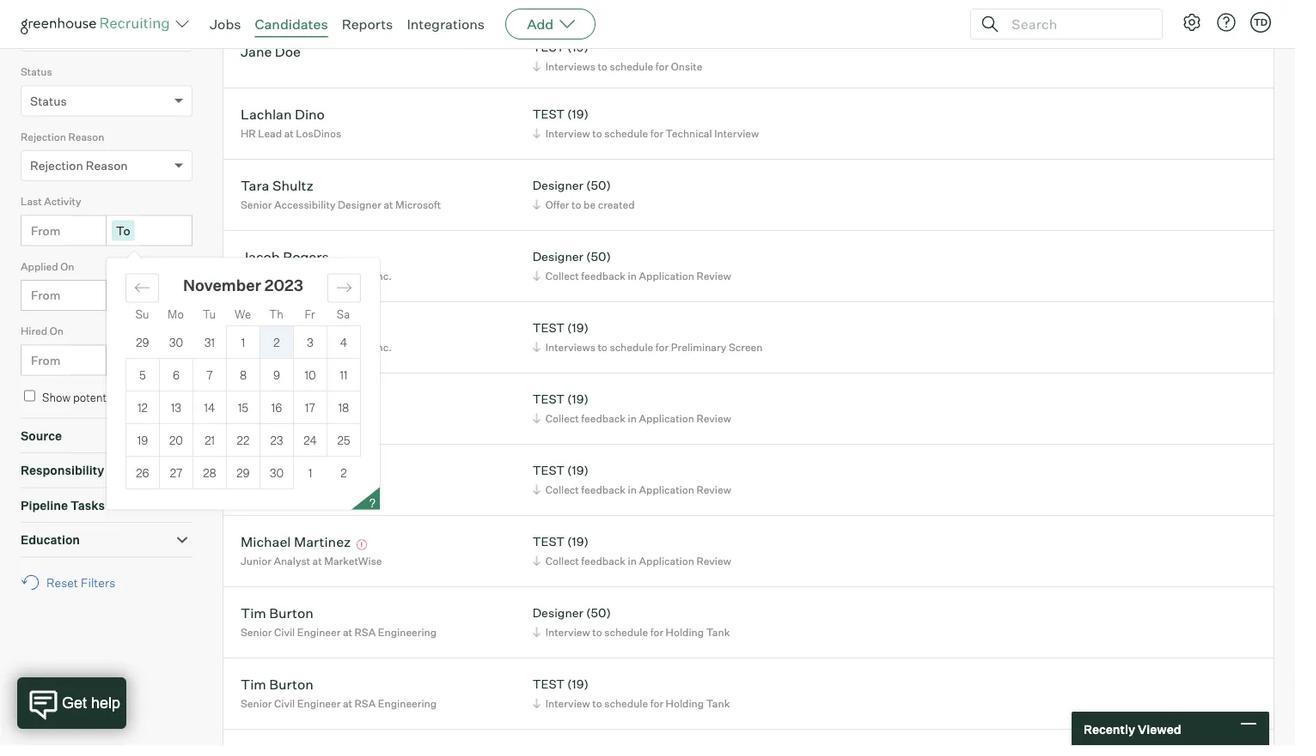 Task type: vqa. For each thing, say whether or not it's contained in the screenshot.
'resumes'
no



Task type: locate. For each thing, give the bounding box(es) containing it.
1 button down we
[[227, 327, 260, 359]]

jane for jane doe
[[241, 43, 272, 60]]

burton for designer (50)
[[269, 605, 314, 622]]

(50) inside designer (50) offer to be created
[[586, 178, 611, 193]]

jacob down november 2023
[[241, 319, 280, 337]]

collect inside designer (50) collect feedback in application review
[[546, 270, 579, 283]]

for up test (19) interview to schedule for holding tank
[[650, 626, 664, 639]]

31
[[204, 336, 215, 349]]

0 horizontal spatial 30 button
[[159, 326, 193, 359]]

29 up director
[[237, 467, 250, 480]]

1 vertical spatial jacob
[[241, 319, 280, 337]]

2 rogers from the top
[[283, 319, 329, 337]]

engineer for test (19)
[[297, 698, 341, 711]]

michael up cto at foodies
[[241, 391, 291, 408]]

tank inside test (19) interview to schedule for holding tank
[[706, 698, 730, 711]]

2 tank from the top
[[706, 698, 730, 711]]

0 horizontal spatial 29
[[136, 336, 149, 349]]

november
[[183, 276, 261, 295]]

source
[[21, 429, 62, 444]]

2 button down 25
[[327, 457, 361, 490]]

1 vertical spatial jacob rogers ux/ui designer at anyway, inc.
[[241, 319, 392, 354]]

1 interviews from the top
[[546, 60, 596, 73]]

0 vertical spatial interview to schedule for holding tank link
[[530, 625, 734, 641]]

1 vertical spatial holding
[[666, 698, 704, 711]]

michael for michael martinez
[[241, 534, 291, 551]]

24
[[304, 434, 317, 448]]

1 vertical spatial tim burton link
[[241, 676, 314, 696]]

schedule up test (19) interview to schedule for holding tank
[[605, 626, 648, 639]]

jane left doe
[[241, 43, 272, 60]]

2 right the jane davis has been in application review for more than 5 days icon
[[341, 467, 347, 480]]

2 down th
[[274, 336, 280, 350]]

to inside designer (50) interview to schedule for holding tank
[[592, 626, 602, 639]]

1 michael from the top
[[241, 391, 291, 408]]

jane inside 'link'
[[241, 43, 272, 60]]

0 vertical spatial rogers
[[283, 248, 329, 265]]

test inside test (19) interviews to schedule for preliminary screen
[[533, 321, 565, 336]]

tim burton link for test (19)
[[241, 676, 314, 696]]

feedback inside designer (50) collect feedback in application review
[[581, 270, 626, 283]]

tank for (50)
[[706, 626, 730, 639]]

interviews to schedule for onsite link
[[530, 58, 707, 75]]

in
[[628, 270, 637, 283], [628, 412, 637, 425], [628, 484, 637, 497], [628, 555, 637, 568]]

tank inside designer (50) interview to schedule for holding tank
[[706, 626, 730, 639]]

3 feedback from the top
[[581, 484, 626, 497]]

2 ux/ui from the top
[[241, 341, 271, 354]]

interview inside designer (50) interview to schedule for holding tank
[[546, 626, 590, 639]]

(19) for junior analyst at marketwise
[[567, 535, 589, 550]]

0 vertical spatial ux/ui
[[241, 270, 271, 283]]

0 horizontal spatial 2 button
[[260, 327, 293, 359]]

2 interview to schedule for holding tank link from the top
[[530, 696, 734, 712]]

for down designer (50) interview to schedule for holding tank
[[650, 698, 664, 711]]

13
[[171, 401, 181, 415]]

schedule left onsite
[[610, 60, 654, 73]]

0 horizontal spatial 2
[[274, 336, 280, 350]]

inc. right 4 button
[[374, 341, 392, 354]]

3 to from the top
[[116, 353, 130, 368]]

to down rejection reason element
[[116, 223, 130, 238]]

0 vertical spatial jane
[[241, 43, 272, 60]]

0 vertical spatial rejection
[[21, 130, 66, 143]]

for for rogers
[[656, 341, 669, 354]]

(19) inside test (19) interview to schedule for holding tank
[[567, 678, 589, 693]]

schedule for dino
[[605, 127, 648, 140]]

1 horizontal spatial 1
[[309, 467, 312, 480]]

for inside test (19) interview to schedule for holding tank
[[650, 698, 664, 711]]

14 button
[[193, 392, 226, 424]]

jane for jane davis
[[241, 462, 272, 479]]

1 inc. from the top
[[374, 270, 392, 283]]

technical
[[666, 127, 712, 140]]

from for applied
[[31, 288, 61, 303]]

1 jane from the top
[[241, 43, 272, 60]]

1 vertical spatial jacob rogers link
[[241, 319, 329, 339]]

jacob
[[241, 248, 280, 265], [241, 319, 280, 337]]

0 vertical spatial jacob rogers ux/ui designer at anyway, inc.
[[241, 248, 392, 283]]

1 tim burton link from the top
[[241, 605, 314, 625]]

1 vertical spatial engineer
[[297, 698, 341, 711]]

2 inc. from the top
[[374, 341, 392, 354]]

greenhouse recruiting image
[[21, 14, 175, 34]]

4 (19) from the top
[[567, 392, 589, 407]]

1 feedback from the top
[[581, 270, 626, 283]]

0 vertical spatial tim burton senior civil engineer at rsa engineering
[[241, 605, 437, 639]]

3 from from the top
[[31, 353, 61, 368]]

rejection
[[21, 130, 66, 143], [30, 158, 83, 173]]

1 engineer from the top
[[297, 626, 341, 639]]

interview for test (19) interview to schedule for holding tank
[[546, 698, 590, 711]]

1 to from the top
[[116, 223, 130, 238]]

engineering for designer (50)
[[378, 626, 437, 639]]

tim for designer (50)
[[241, 605, 266, 622]]

for inside test (19) interviews to schedule for preliminary screen
[[656, 341, 669, 354]]

0 horizontal spatial 30
[[169, 336, 183, 349]]

integrations link
[[407, 15, 485, 33]]

1 tim from the top
[[241, 605, 266, 622]]

to left move backward to switch to the previous month. image
[[116, 288, 130, 303]]

for
[[656, 60, 669, 73], [650, 127, 664, 140], [656, 341, 669, 354], [650, 626, 664, 639], [650, 698, 664, 711]]

reports link
[[342, 15, 393, 33]]

interviews for test (19) interviews to schedule for preliminary screen
[[546, 341, 596, 354]]

2 vertical spatial (50)
[[586, 606, 611, 621]]

1 anyway, from the top
[[331, 270, 372, 283]]

29 down su
[[136, 336, 149, 349]]

1 jacob rogers ux/ui designer at anyway, inc. from the top
[[241, 248, 392, 283]]

rejection reason down status element
[[21, 130, 104, 143]]

20
[[169, 434, 183, 448]]

(50) for tara shultz
[[586, 178, 611, 193]]

1 senior from the top
[[241, 198, 272, 211]]

1 review from the top
[[697, 270, 731, 283]]

1 vertical spatial burton
[[269, 676, 314, 693]]

from for hired
[[31, 353, 61, 368]]

recently
[[1084, 722, 1136, 737]]

interviews inside test (19) interviews to schedule for onsite
[[546, 60, 596, 73]]

to up show potential duplicates at the bottom left
[[116, 353, 130, 368]]

rogers for test
[[283, 319, 329, 337]]

1 vertical spatial inc.
[[374, 341, 392, 354]]

0 vertical spatial 29
[[136, 336, 149, 349]]

23 button
[[260, 425, 293, 457]]

1 civil from the top
[[274, 626, 295, 639]]

jacob rogers link up 2023
[[241, 248, 329, 268]]

4 review from the top
[[697, 555, 731, 568]]

jacob rogers link down 2023
[[241, 319, 329, 339]]

2 jane from the top
[[241, 462, 272, 479]]

1 vertical spatial interview to schedule for holding tank link
[[530, 696, 734, 712]]

10
[[305, 369, 316, 382]]

interview for designer (50) interview to schedule for holding tank
[[546, 626, 590, 639]]

2 jacob from the top
[[241, 319, 280, 337]]

3 review from the top
[[697, 484, 731, 497]]

2 (19) from the top
[[567, 107, 589, 122]]

schedule inside test (19) interviews to schedule for preliminary screen
[[610, 341, 654, 354]]

1 in from the top
[[628, 270, 637, 283]]

2 anyway, from the top
[[331, 341, 372, 354]]

28 button
[[193, 457, 226, 489]]

3 collect from the top
[[546, 484, 579, 497]]

1 vertical spatial test (19) collect feedback in application review
[[533, 463, 731, 497]]

anyway, up "11" button
[[331, 341, 372, 354]]

at inside tara shultz senior accessibility designer at microsoft
[[384, 198, 393, 211]]

1 vertical spatial 2 button
[[327, 457, 361, 490]]

2 vertical spatial senior
[[241, 698, 272, 711]]

tim burton senior civil engineer at rsa engineering
[[241, 605, 437, 639], [241, 676, 437, 711]]

6 test from the top
[[533, 535, 565, 550]]

5 test from the top
[[533, 463, 565, 479]]

2 test from the top
[[533, 107, 565, 122]]

3 senior from the top
[[241, 698, 272, 711]]

on right hired
[[50, 325, 64, 338]]

2 civil from the top
[[274, 698, 295, 711]]

from down last activity
[[31, 223, 61, 238]]

schedule inside designer (50) interview to schedule for holding tank
[[605, 626, 648, 639]]

1 vertical spatial rogers
[[283, 319, 329, 337]]

1 collect from the top
[[546, 270, 579, 283]]

at inside lachlan dino hr lead at losdinos
[[284, 127, 294, 140]]

2 jacob rogers ux/ui designer at anyway, inc. from the top
[[241, 319, 392, 354]]

4 feedback from the top
[[581, 555, 626, 568]]

rogers left sa
[[283, 319, 329, 337]]

anyway, up sa
[[331, 270, 372, 283]]

1 horizontal spatial 1 button
[[294, 457, 327, 490]]

23
[[270, 434, 283, 448]]

4 application from the top
[[639, 555, 694, 568]]

6 (19) from the top
[[567, 535, 589, 550]]

3 test from the top
[[533, 321, 565, 336]]

1 vertical spatial tank
[[706, 698, 730, 711]]

to
[[598, 60, 608, 73], [592, 127, 602, 140], [572, 198, 582, 211], [598, 341, 608, 354], [592, 626, 602, 639], [592, 698, 602, 711]]

0 vertical spatial engineer
[[297, 626, 341, 639]]

29 for leftmost 29 button
[[136, 336, 149, 349]]

tasks
[[70, 498, 105, 513]]

1 vertical spatial michael
[[241, 534, 291, 551]]

designer
[[533, 178, 584, 193], [338, 198, 381, 211], [533, 249, 584, 264], [274, 270, 317, 283], [274, 341, 317, 354], [533, 606, 584, 621]]

1 horizontal spatial 30 button
[[260, 457, 293, 489]]

jane davis link
[[241, 462, 311, 482]]

ux/ui up 8
[[241, 341, 271, 354]]

1 left the jane davis has been in application review for more than 5 days icon
[[309, 467, 312, 480]]

1 vertical spatial 2
[[341, 467, 347, 480]]

0 vertical spatial michael
[[241, 391, 291, 408]]

30 for bottom 30 button
[[270, 467, 284, 480]]

1 burton from the top
[[269, 605, 314, 622]]

1 vertical spatial 30 button
[[260, 457, 293, 489]]

inc.
[[374, 270, 392, 283], [374, 341, 392, 354]]

interview
[[546, 127, 590, 140], [715, 127, 759, 140], [546, 626, 590, 639], [546, 698, 590, 711]]

1 jacob from the top
[[241, 248, 280, 265]]

feedback for jane davis
[[581, 484, 626, 497]]

interview to schedule for holding tank link down designer (50) interview to schedule for holding tank
[[530, 696, 734, 712]]

tim
[[241, 605, 266, 622], [241, 676, 266, 693]]

1 rogers from the top
[[283, 248, 329, 265]]

1 jacob rogers link from the top
[[241, 248, 329, 268]]

2 button down th
[[260, 327, 293, 359]]

test for cto at foodies
[[533, 392, 565, 407]]

30 up director at travelnow
[[270, 467, 284, 480]]

6 button
[[160, 359, 193, 391]]

1 vertical spatial 1 button
[[294, 457, 327, 490]]

move forward to switch to the next month. image
[[336, 280, 352, 296]]

0 vertical spatial rsa
[[355, 626, 376, 639]]

0 vertical spatial civil
[[274, 626, 295, 639]]

burton
[[269, 605, 314, 622], [269, 676, 314, 693]]

2 holding from the top
[[666, 698, 704, 711]]

0 horizontal spatial 1 button
[[227, 327, 260, 359]]

holding inside designer (50) interview to schedule for holding tank
[[666, 626, 704, 639]]

1 engineering from the top
[[378, 626, 437, 639]]

rogers for designer
[[283, 248, 329, 265]]

senior inside tara shultz senior accessibility designer at microsoft
[[241, 198, 272, 211]]

test (19) interviews to schedule for onsite
[[533, 40, 703, 73]]

on right applied
[[60, 260, 74, 273]]

1 vertical spatial 29 button
[[227, 457, 260, 489]]

(50)
[[586, 178, 611, 193], [586, 249, 611, 264], [586, 606, 611, 621]]

18
[[338, 401, 349, 415]]

1 button
[[227, 327, 260, 359], [294, 457, 327, 490]]

(19) inside test (19) interviews to schedule for preliminary screen
[[567, 321, 589, 336]]

michael up junior
[[241, 534, 291, 551]]

1 vertical spatial 29
[[237, 467, 250, 480]]

interview to schedule for technical interview link
[[530, 125, 763, 142]]

test inside test (19) interview to schedule for holding tank
[[533, 678, 565, 693]]

holding inside test (19) interview to schedule for holding tank
[[666, 698, 704, 711]]

(50) inside designer (50) collect feedback in application review
[[586, 249, 611, 264]]

2 application from the top
[[639, 412, 694, 425]]

1 rsa from the top
[[355, 626, 376, 639]]

1 (50) from the top
[[586, 178, 611, 193]]

0 vertical spatial senior
[[241, 198, 272, 211]]

2 collect from the top
[[546, 412, 579, 425]]

26 button
[[126, 457, 159, 489]]

analyst
[[274, 555, 310, 568]]

1 down we
[[241, 336, 245, 350]]

(50) for tim burton
[[586, 606, 611, 621]]

1 ux/ui from the top
[[241, 270, 271, 283]]

22 button
[[227, 425, 260, 457]]

to for lachlan dino
[[592, 127, 602, 140]]

interview for test (19) interview to schedule for technical interview
[[546, 127, 590, 140]]

2 jacob rogers link from the top
[[241, 319, 329, 339]]

tank for (19)
[[706, 698, 730, 711]]

4 in from the top
[[628, 555, 637, 568]]

test (19) collect feedback in application review for michael garcia
[[533, 392, 731, 425]]

0 vertical spatial 29 button
[[126, 326, 159, 359]]

add button
[[506, 9, 596, 40]]

12 button
[[126, 392, 159, 424]]

collect feedback in application review link for jane davis
[[530, 482, 736, 498]]

2 review from the top
[[697, 412, 731, 425]]

holding for (19)
[[666, 698, 704, 711]]

to inside test (19) interview to schedule for technical interview
[[592, 127, 602, 140]]

4 test from the top
[[533, 392, 565, 407]]

interview inside test (19) interview to schedule for holding tank
[[546, 698, 590, 711]]

jacob for designer
[[241, 248, 280, 265]]

1 vertical spatial 30
[[270, 467, 284, 480]]

0 vertical spatial tank
[[706, 626, 730, 639]]

jobs link
[[210, 15, 241, 33]]

anyway,
[[331, 270, 372, 283], [331, 341, 372, 354]]

feedback
[[581, 270, 626, 283], [581, 412, 626, 425], [581, 484, 626, 497], [581, 555, 626, 568]]

schedule left technical
[[605, 127, 648, 140]]

collect for michael martinez
[[546, 555, 579, 568]]

0 vertical spatial anyway,
[[331, 270, 372, 283]]

1 vertical spatial engineering
[[378, 698, 437, 711]]

1 test from the top
[[533, 40, 565, 55]]

4 collect feedback in application review link from the top
[[530, 553, 736, 570]]

0 vertical spatial interviews
[[546, 60, 596, 73]]

to inside test (19) interviews to schedule for preliminary screen
[[598, 341, 608, 354]]

schedule left preliminary
[[610, 341, 654, 354]]

lachlan dino hr lead at losdinos
[[241, 105, 341, 140]]

review for michael garcia
[[697, 412, 731, 425]]

1 vertical spatial rsa
[[355, 698, 376, 711]]

1 tim burton senior civil engineer at rsa engineering from the top
[[241, 605, 437, 639]]

15
[[238, 401, 249, 415]]

cto
[[241, 412, 262, 425]]

civil for designer (50)
[[274, 626, 295, 639]]

0 vertical spatial 2
[[274, 336, 280, 350]]

5 button
[[126, 359, 159, 391]]

jacob up november 2023
[[241, 248, 280, 265]]

designer inside tara shultz senior accessibility designer at microsoft
[[338, 198, 381, 211]]

viewed
[[1138, 722, 1182, 737]]

6
[[173, 369, 180, 382]]

11 button
[[328, 359, 360, 391]]

civil for test (19)
[[274, 698, 295, 711]]

1 vertical spatial anyway,
[[331, 341, 372, 354]]

(50) inside designer (50) interview to schedule for holding tank
[[586, 606, 611, 621]]

29 button down su
[[126, 326, 159, 359]]

schedule for burton
[[605, 626, 648, 639]]

0 vertical spatial burton
[[269, 605, 314, 622]]

engineering for test (19)
[[378, 698, 437, 711]]

1 horizontal spatial 2 button
[[327, 457, 361, 490]]

0 vertical spatial jacob rogers link
[[241, 248, 329, 268]]

integrations
[[407, 15, 485, 33]]

7 (19) from the top
[[567, 678, 589, 693]]

30 down mo
[[169, 336, 183, 349]]

for left preliminary
[[656, 341, 669, 354]]

losdinos
[[296, 127, 341, 140]]

schedule down designer (50) interview to schedule for holding tank
[[605, 698, 648, 711]]

schedule inside test (19) interview to schedule for technical interview
[[605, 127, 648, 140]]

2 collect feedback in application review link from the top
[[530, 411, 736, 427]]

2 engineering from the top
[[378, 698, 437, 711]]

2 (50) from the top
[[586, 249, 611, 264]]

test (19) collect feedback in application review for michael martinez
[[533, 535, 731, 568]]

2 test (19) collect feedback in application review from the top
[[533, 463, 731, 497]]

from down hired on on the top of page
[[31, 353, 61, 368]]

1 horizontal spatial 29
[[237, 467, 250, 480]]

rsa for test (19)
[[355, 698, 376, 711]]

(19) inside test (19) interview to schedule for technical interview
[[567, 107, 589, 122]]

in for michael martinez
[[628, 555, 637, 568]]

0 vertical spatial engineering
[[378, 626, 437, 639]]

application for jane davis
[[639, 484, 694, 497]]

1 vertical spatial jane
[[241, 462, 272, 479]]

from down applied on
[[31, 288, 61, 303]]

review for jane davis
[[697, 484, 731, 497]]

be
[[584, 198, 596, 211]]

1 horizontal spatial 29 button
[[227, 457, 260, 489]]

17 button
[[294, 392, 327, 424]]

1 tank from the top
[[706, 626, 730, 639]]

2 from from the top
[[31, 288, 61, 303]]

for inside designer (50) interview to schedule for holding tank
[[650, 626, 664, 639]]

1 vertical spatial (50)
[[586, 249, 611, 264]]

reset
[[46, 576, 78, 591]]

2 rsa from the top
[[355, 698, 376, 711]]

(19) for cto at foodies
[[567, 392, 589, 407]]

5 (19) from the top
[[567, 463, 589, 479]]

3 (19) from the top
[[567, 321, 589, 336]]

2 michael from the top
[[241, 534, 291, 551]]

29 button down 22 button
[[227, 457, 260, 489]]

ux/ui up we
[[241, 270, 271, 283]]

jane up director
[[241, 462, 272, 479]]

2 vertical spatial from
[[31, 353, 61, 368]]

0 vertical spatial to
[[116, 223, 130, 238]]

3 application from the top
[[639, 484, 694, 497]]

9 button
[[260, 359, 293, 391]]

holding for (50)
[[666, 626, 704, 639]]

engineer for designer (50)
[[297, 626, 341, 639]]

2 engineer from the top
[[297, 698, 341, 711]]

review for michael martinez
[[697, 555, 731, 568]]

to inside test (19) interview to schedule for holding tank
[[592, 698, 602, 711]]

0 vertical spatial from
[[31, 223, 61, 238]]

4 collect from the top
[[546, 555, 579, 568]]

rogers up 2023
[[283, 248, 329, 265]]

27
[[170, 467, 182, 480]]

1 horizontal spatial 30
[[270, 467, 284, 480]]

1 vertical spatial ux/ui
[[241, 341, 271, 354]]

0 vertical spatial 30
[[169, 336, 183, 349]]

1 application from the top
[[639, 270, 694, 283]]

2 vertical spatial test (19) collect feedback in application review
[[533, 535, 731, 568]]

november 2023
[[183, 276, 303, 295]]

jane doe link
[[241, 43, 301, 62]]

2 interviews from the top
[[546, 341, 596, 354]]

test inside test (19) interview to schedule for technical interview
[[533, 107, 565, 122]]

0 vertical spatial reason
[[68, 130, 104, 143]]

tim for test (19)
[[241, 676, 266, 693]]

inc. right move forward to switch to the next month. image
[[374, 270, 392, 283]]

1 (19) from the top
[[567, 40, 589, 55]]

1 test (19) collect feedback in application review from the top
[[533, 392, 731, 425]]

0 vertical spatial jacob
[[241, 248, 280, 265]]

0 vertical spatial test (19) collect feedback in application review
[[533, 392, 731, 425]]

2 feedback from the top
[[581, 412, 626, 425]]

2 tim from the top
[[241, 676, 266, 693]]

inc. for test (19)
[[374, 341, 392, 354]]

1 vertical spatial civil
[[274, 698, 295, 711]]

foodies
[[276, 412, 314, 425]]

0 vertical spatial tim burton link
[[241, 605, 314, 625]]

1 holding from the top
[[666, 626, 704, 639]]

civil
[[274, 626, 295, 639], [274, 698, 295, 711]]

jacob for test
[[241, 319, 280, 337]]

to inside designer (50) offer to be created
[[572, 198, 582, 211]]

3 (50) from the top
[[586, 606, 611, 621]]

1 vertical spatial interviews
[[546, 341, 596, 354]]

2 vertical spatial to
[[116, 353, 130, 368]]

1
[[241, 336, 245, 350], [309, 467, 312, 480]]

interviews inside test (19) interviews to schedule for preliminary screen
[[546, 341, 596, 354]]

engineer
[[297, 626, 341, 639], [297, 698, 341, 711]]

0 vertical spatial inc.
[[374, 270, 392, 283]]

Show potential duplicates checkbox
[[24, 391, 35, 402]]

pipeline
[[21, 498, 68, 513]]

0 vertical spatial holding
[[666, 626, 704, 639]]

0 horizontal spatial 1
[[241, 336, 245, 350]]

1 from from the top
[[31, 223, 61, 238]]

offer
[[546, 198, 569, 211]]

created
[[598, 198, 635, 211]]

1 vertical spatial tim burton senior civil engineer at rsa engineering
[[241, 676, 437, 711]]

for inside test (19) interview to schedule for technical interview
[[650, 127, 664, 140]]

2 senior from the top
[[241, 626, 272, 639]]

application
[[639, 270, 694, 283], [639, 412, 694, 425], [639, 484, 694, 497], [639, 555, 694, 568]]

hr
[[241, 127, 256, 140]]

0 vertical spatial (50)
[[586, 178, 611, 193]]

0 vertical spatial on
[[60, 260, 74, 273]]

2 in from the top
[[628, 412, 637, 425]]

collect
[[546, 270, 579, 283], [546, 412, 579, 425], [546, 484, 579, 497], [546, 555, 579, 568]]

test
[[533, 40, 565, 55], [533, 107, 565, 122], [533, 321, 565, 336], [533, 392, 565, 407], [533, 463, 565, 479], [533, 535, 565, 550], [533, 678, 565, 693]]

8 button
[[227, 359, 260, 391]]

1 vertical spatial from
[[31, 288, 61, 303]]

mo
[[168, 308, 184, 322]]

for left technical
[[650, 127, 664, 140]]

0 vertical spatial tim
[[241, 605, 266, 622]]

3 test (19) collect feedback in application review from the top
[[533, 535, 731, 568]]

1 vertical spatial on
[[50, 325, 64, 338]]

1 vertical spatial to
[[116, 288, 130, 303]]

activity
[[44, 195, 81, 208]]

3 collect feedback in application review link from the top
[[530, 482, 736, 498]]

rejection reason up activity
[[30, 158, 128, 173]]

for left onsite
[[656, 60, 669, 73]]

3 in from the top
[[628, 484, 637, 497]]

1 button down 24 button
[[294, 457, 327, 490]]

7 test from the top
[[533, 678, 565, 693]]

2 tim burton senior civil engineer at rsa engineering from the top
[[241, 676, 437, 711]]

1 interview to schedule for holding tank link from the top
[[530, 625, 734, 641]]

1 vertical spatial tim
[[241, 676, 266, 693]]

1 vertical spatial 1
[[309, 467, 312, 480]]

pipeline tasks
[[21, 498, 105, 513]]

tara shultz link
[[241, 177, 314, 197]]

2 burton from the top
[[269, 676, 314, 693]]

interview to schedule for holding tank link up test (19) interview to schedule for holding tank
[[530, 625, 734, 641]]

2 to from the top
[[116, 288, 130, 303]]

1 vertical spatial senior
[[241, 626, 272, 639]]

burton for test (19)
[[269, 676, 314, 693]]

senior
[[241, 198, 272, 211], [241, 626, 272, 639], [241, 698, 272, 711]]

2 tim burton link from the top
[[241, 676, 314, 696]]



Task type: describe. For each thing, give the bounding box(es) containing it.
tara
[[241, 177, 269, 194]]

9
[[273, 369, 280, 382]]

15 button
[[227, 392, 260, 424]]

(19) for ux/ui designer at anyway, inc.
[[567, 321, 589, 336]]

michael garcia link
[[241, 391, 336, 411]]

michael for michael garcia
[[241, 391, 291, 408]]

td button
[[1251, 12, 1271, 33]]

tu
[[203, 308, 216, 322]]

director
[[241, 484, 280, 497]]

on for applied on
[[60, 260, 74, 273]]

tim burton link for designer (50)
[[241, 605, 314, 625]]

25 button
[[328, 425, 360, 457]]

on for hired on
[[50, 325, 64, 338]]

(19) for hr lead at losdinos
[[567, 107, 589, 122]]

interview to schedule for holding tank link for designer (50)
[[530, 625, 734, 641]]

configure image
[[1182, 12, 1203, 33]]

ux/ui for test (19)
[[241, 341, 271, 354]]

1 vertical spatial reason
[[86, 158, 128, 173]]

th
[[269, 308, 283, 322]]

collect feedback in application review link for michael garcia
[[530, 411, 736, 427]]

1 collect feedback in application review link from the top
[[530, 268, 736, 284]]

24 button
[[294, 425, 327, 457]]

(50) for jacob rogers
[[586, 249, 611, 264]]

feedback for michael garcia
[[581, 412, 626, 425]]

junior analyst at marketwise
[[241, 555, 382, 568]]

interviews to schedule for preliminary screen link
[[530, 339, 767, 356]]

to for tara shultz
[[572, 198, 582, 211]]

lachlan dino link
[[241, 105, 325, 125]]

test for junior analyst at marketwise
[[533, 535, 565, 550]]

schedule inside test (19) interviews to schedule for onsite
[[610, 60, 654, 73]]

7 button
[[193, 359, 226, 391]]

we
[[235, 308, 251, 322]]

14
[[204, 401, 215, 415]]

davis
[[275, 462, 311, 479]]

to inside test (19) interviews to schedule for onsite
[[598, 60, 608, 73]]

Search text field
[[1007, 12, 1147, 37]]

17
[[305, 401, 315, 415]]

show potential duplicates
[[42, 391, 174, 405]]

0 vertical spatial rejection reason
[[21, 130, 104, 143]]

1 vertical spatial rejection reason
[[30, 158, 128, 173]]

interview to schedule for holding tank link for test (19)
[[530, 696, 734, 712]]

21 button
[[193, 425, 226, 457]]

last activity
[[21, 195, 81, 208]]

lead
[[258, 127, 282, 140]]

for for dino
[[650, 127, 664, 140]]

move backward to switch to the previous month. image
[[134, 280, 150, 296]]

tim burton senior civil engineer at rsa engineering for test (19)
[[241, 676, 437, 711]]

jacob rogers link for designer
[[241, 248, 329, 268]]

candidate
[[30, 29, 88, 44]]

rsa for designer (50)
[[355, 626, 376, 639]]

michael martinez has been in application review for more than 5 days image
[[354, 540, 369, 551]]

interviews for test (19) interviews to schedule for onsite
[[546, 60, 596, 73]]

status element
[[21, 64, 193, 129]]

senior for designer (50) offer to be created
[[241, 198, 272, 211]]

travelnow
[[294, 484, 346, 497]]

add
[[527, 15, 554, 33]]

29 for rightmost 29 button
[[237, 467, 250, 480]]

anyway, for designer
[[331, 270, 372, 283]]

michael garcia
[[241, 391, 336, 408]]

for for burton
[[650, 626, 664, 639]]

dino
[[295, 105, 325, 123]]

0 vertical spatial 2 button
[[260, 327, 293, 359]]

feedback for michael martinez
[[581, 555, 626, 568]]

30 for the topmost 30 button
[[169, 336, 183, 349]]

4
[[340, 336, 347, 350]]

marketwise
[[324, 555, 382, 568]]

applied on
[[21, 260, 74, 273]]

reset filters
[[46, 576, 115, 591]]

jobs
[[210, 15, 241, 33]]

filters
[[81, 576, 115, 591]]

to for applied on
[[116, 288, 130, 303]]

designer inside designer (50) interview to schedule for holding tank
[[533, 606, 584, 621]]

michael martinez
[[241, 534, 351, 551]]

8
[[240, 369, 247, 382]]

review inside designer (50) collect feedback in application review
[[697, 270, 731, 283]]

test for hr lead at losdinos
[[533, 107, 565, 122]]

jacob rogers ux/ui designer at anyway, inc. for test
[[241, 319, 392, 354]]

in inside designer (50) collect feedback in application review
[[628, 270, 637, 283]]

application for michael garcia
[[639, 412, 694, 425]]

martinez
[[294, 534, 351, 551]]

test (19) interview to schedule for technical interview
[[533, 107, 759, 140]]

test inside test (19) interviews to schedule for onsite
[[533, 40, 565, 55]]

candidate tag element
[[21, 0, 193, 64]]

test for director at travelnow
[[533, 463, 565, 479]]

designer (50) collect feedback in application review
[[533, 249, 731, 283]]

michael martinez link
[[241, 534, 351, 553]]

to for tim burton
[[592, 626, 602, 639]]

1 vertical spatial rejection
[[30, 158, 83, 173]]

19 button
[[126, 425, 159, 457]]

ux/ui for designer (50)
[[241, 270, 271, 283]]

0 horizontal spatial 29 button
[[126, 326, 159, 359]]

3 button
[[294, 327, 327, 359]]

schedule for rogers
[[610, 341, 654, 354]]

anyway, for test
[[331, 341, 372, 354]]

from for last
[[31, 223, 61, 238]]

shultz
[[272, 177, 314, 194]]

test for ux/ui designer at anyway, inc.
[[533, 321, 565, 336]]

in for jane davis
[[628, 484, 637, 497]]

27 button
[[160, 457, 193, 489]]

collect for jane davis
[[546, 484, 579, 497]]

offer to be created link
[[530, 197, 639, 213]]

jacob rogers ux/ui designer at anyway, inc. for designer
[[241, 248, 392, 283]]

0 vertical spatial 1
[[241, 336, 245, 350]]

jacob rogers link for test
[[241, 319, 329, 339]]

to for hired on
[[116, 353, 130, 368]]

su
[[135, 308, 149, 322]]

preliminary
[[671, 341, 727, 354]]

fr
[[305, 308, 315, 322]]

0 vertical spatial 1 button
[[227, 327, 260, 359]]

application for michael martinez
[[639, 555, 694, 568]]

4 button
[[328, 327, 360, 359]]

inc. for designer (50)
[[374, 270, 392, 283]]

candidates link
[[255, 15, 328, 33]]

(19) inside test (19) interviews to schedule for onsite
[[567, 40, 589, 55]]

for inside test (19) interviews to schedule for onsite
[[656, 60, 669, 73]]

designer (50) interview to schedule for holding tank
[[533, 606, 730, 639]]

in for michael garcia
[[628, 412, 637, 425]]

10 button
[[294, 359, 327, 391]]

duplicates
[[121, 391, 174, 405]]

test (19) collect feedback in application review for jane davis
[[533, 463, 731, 497]]

16
[[271, 401, 282, 415]]

1 horizontal spatial 2
[[341, 467, 347, 480]]

tim burton senior civil engineer at rsa engineering for designer (50)
[[241, 605, 437, 639]]

michael garcia has been in application review for more than 5 days image
[[339, 398, 354, 408]]

to for jacob rogers
[[598, 341, 608, 354]]

11
[[340, 369, 348, 382]]

rejection reason element
[[21, 129, 193, 194]]

jane doe
[[241, 43, 301, 60]]

candidates
[[255, 15, 328, 33]]

junior
[[241, 555, 271, 568]]

2023
[[265, 276, 303, 295]]

28
[[203, 467, 216, 480]]

onsite
[[671, 60, 703, 73]]

hired
[[21, 325, 47, 338]]

director at travelnow
[[241, 484, 346, 497]]

garcia
[[294, 391, 336, 408]]

designer inside designer (50) collect feedback in application review
[[533, 249, 584, 264]]

collect for michael garcia
[[546, 412, 579, 425]]

reports
[[342, 15, 393, 33]]

7
[[207, 369, 213, 382]]

potential
[[73, 391, 118, 405]]

show
[[42, 391, 71, 405]]

td button
[[1247, 9, 1275, 36]]

screen
[[729, 341, 763, 354]]

jane davis has been in application review for more than 5 days image
[[314, 469, 329, 479]]

schedule inside test (19) interview to schedule for holding tank
[[605, 698, 648, 711]]

designer inside designer (50) offer to be created
[[533, 178, 584, 193]]

november 2023 region
[[107, 258, 888, 523]]

31 button
[[193, 326, 226, 359]]

jane davis
[[241, 462, 311, 479]]

0 vertical spatial 30 button
[[159, 326, 193, 359]]

applied
[[21, 260, 58, 273]]

1 vertical spatial status
[[30, 93, 67, 108]]

? button
[[352, 488, 380, 510]]

(19) for director at travelnow
[[567, 463, 589, 479]]

senior for designer (50) interview to schedule for holding tank
[[241, 626, 272, 639]]

application inside designer (50) collect feedback in application review
[[639, 270, 694, 283]]

lachlan
[[241, 105, 292, 123]]

0 vertical spatial status
[[21, 65, 52, 78]]

collect feedback in application review link for michael martinez
[[530, 553, 736, 570]]



